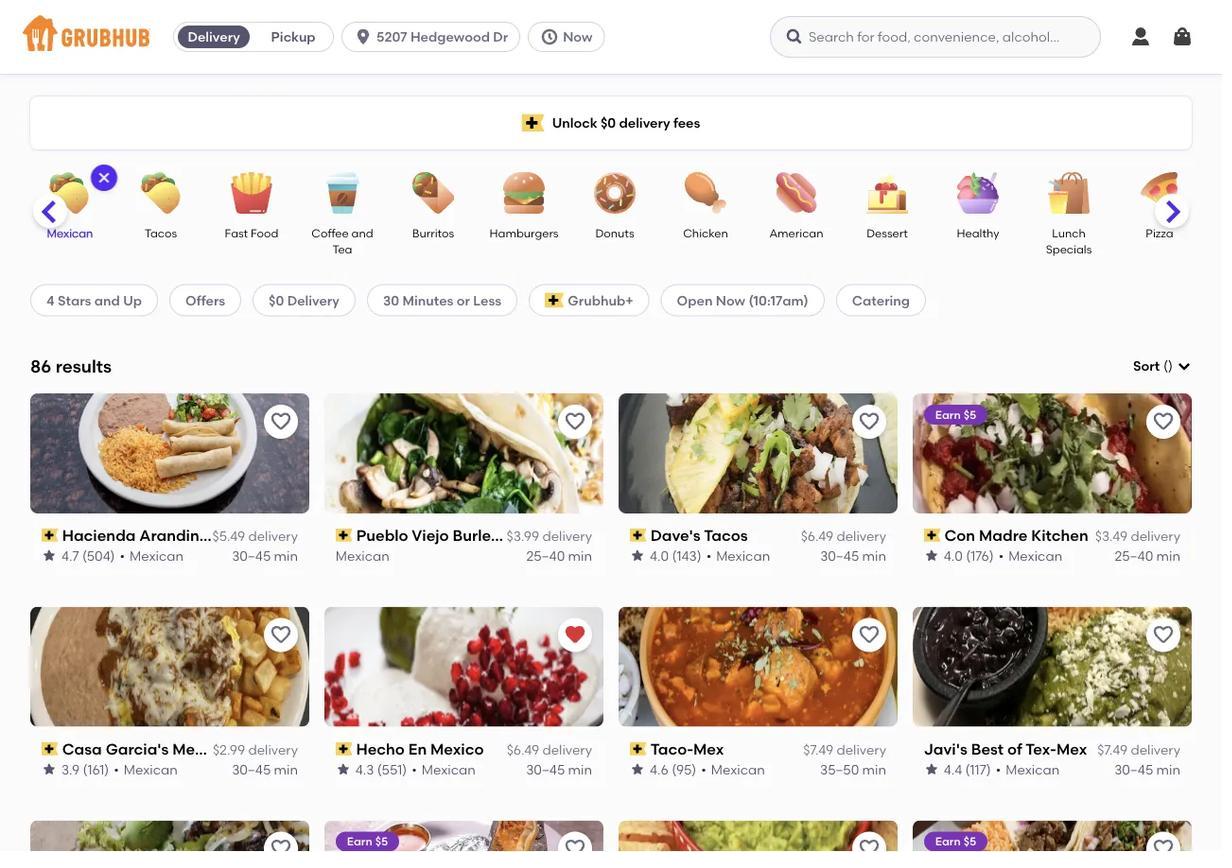 Task type: describe. For each thing, give the bounding box(es) containing it.
save this restaurant image for taqueria arandas 2 logo
[[270, 838, 292, 852]]

30–45 min for dave's tacos
[[820, 548, 886, 564]]

hacienda arandinas logo image
[[30, 393, 309, 513]]

save this restaurant image for $7.49 delivery
[[1152, 624, 1175, 647]]

lunch specials image
[[1036, 172, 1102, 214]]

pickup button
[[254, 22, 333, 52]]

now inside button
[[563, 29, 593, 45]]

healthy image
[[945, 172, 1011, 214]]

earn for super burrito on 5th logo
[[347, 835, 373, 848]]

pueblo viejo burleson logo image
[[324, 393, 603, 513]]

save this restaurant button for 'taco-mex logo' at the bottom of the page
[[852, 618, 886, 652]]

earn $5 for super burrito on 5th logo
[[347, 835, 388, 848]]

con madre kitchen
[[945, 526, 1089, 545]]

coffee and tea image
[[309, 172, 376, 214]]

30–45 min for hecho en mexico
[[526, 761, 592, 777]]

subscription pass image for con madre kitchen
[[924, 529, 941, 542]]

less
[[473, 292, 501, 308]]

$6.49 delivery for dave's tacos
[[801, 528, 886, 544]]

4.7
[[61, 548, 79, 564]]

tea
[[332, 243, 352, 256]]

4.0 for dave's tacos
[[650, 548, 669, 564]]

save this restaurant button for casa garcia's mexican restaurant logo
[[264, 618, 298, 652]]

save this restaurant button for hacienda arandinas logo
[[264, 405, 298, 439]]

30–45 min for casa garcia's mexican restaurant
[[232, 761, 298, 777]]

4 stars and up
[[46, 292, 142, 308]]

sort
[[1133, 358, 1160, 374]]

star icon image for dave's tacos
[[630, 548, 645, 563]]

unlock $0 delivery fees
[[552, 115, 700, 131]]

save this restaurant image for 'taco-mex logo' at the bottom of the page
[[858, 624, 881, 647]]

delivery for taco-mex
[[837, 742, 886, 758]]

30
[[383, 292, 399, 308]]

con
[[945, 526, 976, 545]]

25–40 min for con madre kitchen
[[1115, 548, 1180, 564]]

grubhub plus flag logo image for grubhub+
[[545, 293, 564, 308]]

open
[[677, 292, 713, 308]]

star icon image for hacienda arandinas
[[42, 548, 57, 563]]

• for madre
[[999, 548, 1004, 564]]

delivery for con madre kitchen
[[1131, 528, 1180, 544]]

dr
[[493, 29, 508, 45]]

(176)
[[966, 548, 994, 564]]

save this restaurant image for $5.49 delivery
[[270, 410, 292, 433]]

fast
[[225, 226, 248, 240]]

• mexican for madre
[[999, 548, 1063, 564]]

30–45 for hecho en mexico
[[526, 761, 565, 777]]

$6.49 delivery for hecho en mexico
[[507, 742, 592, 758]]

delivery for hacienda arandinas
[[248, 528, 298, 544]]

25–40 for pueblo viejo burleson
[[526, 548, 565, 564]]

$3.49 delivery
[[1095, 528, 1180, 544]]

1 horizontal spatial $0
[[601, 115, 616, 131]]

1 horizontal spatial tacos
[[704, 526, 748, 545]]

• mexican for en
[[412, 761, 476, 777]]

pueblo viejo burleson
[[356, 526, 517, 545]]

2 mex from the left
[[1057, 740, 1087, 758]]

30 minutes or less
[[383, 292, 501, 308]]

dessert image
[[854, 172, 920, 214]]

30–45 for casa garcia's mexican restaurant
[[232, 761, 271, 777]]

delivery for hecho en mexico
[[542, 742, 592, 758]]

(
[[1164, 358, 1168, 374]]

4.3
[[356, 761, 374, 777]]

(504)
[[82, 548, 115, 564]]

hecho
[[356, 740, 405, 758]]

save this restaurant button for "pueblo viejo burleson logo"
[[558, 405, 592, 439]]

min for pueblo viejo burleson
[[568, 548, 592, 564]]

coffee and tea
[[311, 226, 373, 256]]

minutes
[[403, 292, 453, 308]]

coffee
[[311, 226, 349, 240]]

casa garcia's mexican restaurant logo image
[[30, 607, 309, 727]]

$7.49 for 30–45
[[1097, 742, 1128, 758]]

star icon image for con madre kitchen
[[924, 548, 939, 563]]

chicken
[[683, 226, 728, 240]]

star icon image left 4.4
[[924, 762, 939, 777]]

• mexican for arandinas
[[120, 548, 184, 564]]

star icon image for taco-mex
[[630, 762, 645, 777]]

stars
[[58, 292, 91, 308]]

madre
[[979, 526, 1028, 545]]

min for casa garcia's mexican restaurant
[[274, 761, 298, 777]]

taqueria chapala 4 logo image
[[913, 821, 1192, 852]]

$5.49
[[212, 528, 245, 544]]

25–40 min for pueblo viejo burleson
[[526, 548, 592, 564]]

(95)
[[672, 761, 696, 777]]

1 mex from the left
[[693, 740, 724, 758]]

hacienda
[[62, 526, 136, 545]]

• mexican for mex
[[701, 761, 765, 777]]

up
[[123, 292, 142, 308]]

$5 for taqueria chapala 4 logo
[[964, 835, 977, 848]]

con madre kitchen logo image
[[913, 393, 1192, 513]]

save this restaurant button for javi's best of tex-mex logo
[[1146, 618, 1180, 652]]

Search for food, convenience, alcohol... search field
[[770, 16, 1101, 58]]

$3.99 delivery
[[507, 528, 592, 544]]

$3.99
[[507, 528, 539, 544]]

tex-
[[1026, 740, 1057, 758]]

• mexican for tacos
[[706, 548, 770, 564]]

food
[[251, 226, 278, 240]]

• mexican for garcia's
[[114, 761, 178, 777]]

fast food image
[[218, 172, 285, 214]]

hedgewood
[[410, 29, 490, 45]]

30–45 for hacienda arandinas
[[232, 548, 271, 564]]

burritos image
[[400, 172, 466, 214]]

restaurant
[[239, 740, 322, 758]]

catering
[[852, 292, 910, 308]]

subscription pass image for hacienda arandinas
[[42, 529, 58, 542]]

delivery inside button
[[188, 29, 240, 45]]

5207 hedgewood dr
[[377, 29, 508, 45]]

results
[[56, 356, 112, 377]]

of
[[1007, 740, 1022, 758]]

4.0 (176)
[[944, 548, 994, 564]]

save this restaurant button for taqueria arandas 2 logo
[[264, 832, 298, 852]]

taco-mex logo image
[[619, 607, 898, 727]]

(117)
[[966, 761, 991, 777]]

mexican image
[[37, 172, 103, 214]]

main navigation navigation
[[0, 0, 1222, 74]]

hamburgers image
[[491, 172, 557, 214]]

fast food
[[225, 226, 278, 240]]

saved restaurant button
[[558, 618, 592, 652]]

delivery for pueblo viejo burleson
[[542, 528, 592, 544]]

$2.99
[[213, 742, 245, 758]]

subscription pass image for dave's tacos
[[630, 529, 647, 542]]

$0 delivery
[[269, 292, 340, 308]]

min for hecho en mexico
[[568, 761, 592, 777]]

$6.49 for dave's tacos
[[801, 528, 833, 544]]

dave's tacos
[[650, 526, 748, 545]]

fees
[[673, 115, 700, 131]]

dessert
[[867, 226, 908, 240]]

25–40 for con madre kitchen
[[1115, 548, 1153, 564]]

mexico
[[431, 740, 484, 758]]

and inside coffee and tea
[[351, 226, 373, 240]]

pizza
[[1146, 226, 1173, 240]]

earn for con madre kitchen logo
[[935, 407, 961, 421]]

saved restaurant image
[[564, 624, 586, 647]]



Task type: vqa. For each thing, say whether or not it's contained in the screenshot.
(551)
yes



Task type: locate. For each thing, give the bounding box(es) containing it.
save this restaurant image for $2.99 delivery
[[270, 624, 292, 647]]

javi's best of tex-mex
[[924, 740, 1087, 758]]

mexican for 4.7 (504)
[[130, 548, 184, 564]]

5207 hedgewood dr button
[[342, 22, 528, 52]]

star icon image left 4.6
[[630, 762, 645, 777]]

0 horizontal spatial delivery
[[188, 29, 240, 45]]

$7.49 delivery for 35–50
[[803, 742, 886, 758]]

•
[[120, 548, 125, 564], [706, 548, 711, 564], [999, 548, 1004, 564], [114, 761, 119, 777], [412, 761, 417, 777], [701, 761, 706, 777], [996, 761, 1001, 777]]

subscription pass image left the "con"
[[924, 529, 941, 542]]

javi's
[[924, 740, 968, 758]]

american
[[769, 226, 823, 240]]

javi's best of tex-mex logo image
[[913, 607, 1192, 727]]

mexican right (95)
[[711, 761, 765, 777]]

1 horizontal spatial $7.49
[[1097, 742, 1128, 758]]

4.0 down dave's
[[650, 548, 669, 564]]

1 horizontal spatial 4.0
[[944, 548, 963, 564]]

1 horizontal spatial delivery
[[287, 292, 340, 308]]

1 vertical spatial grubhub plus flag logo image
[[545, 293, 564, 308]]

1 horizontal spatial $7.49 delivery
[[1097, 742, 1180, 758]]

$7.49 right tex-
[[1097, 742, 1128, 758]]

0 horizontal spatial subscription pass image
[[42, 742, 58, 756]]

min
[[274, 548, 298, 564], [568, 548, 592, 564], [862, 548, 886, 564], [1156, 548, 1180, 564], [274, 761, 298, 777], [568, 761, 592, 777], [862, 761, 886, 777], [1156, 761, 1180, 777]]

1 vertical spatial delivery
[[287, 292, 340, 308]]

1 vertical spatial $6.49 delivery
[[507, 742, 592, 758]]

1 horizontal spatial now
[[716, 292, 745, 308]]

$6.49 for hecho en mexico
[[507, 742, 539, 758]]

• for arandinas
[[120, 548, 125, 564]]

0 horizontal spatial $0
[[269, 292, 284, 308]]

4.6
[[650, 761, 668, 777]]

25–40 down $3.99 delivery
[[526, 548, 565, 564]]

0 horizontal spatial mex
[[693, 740, 724, 758]]

arandinas
[[139, 526, 217, 545]]

4.4 (117)
[[944, 761, 991, 777]]

1 horizontal spatial 25–40 min
[[1115, 548, 1180, 564]]

now button
[[528, 22, 612, 52]]

35–50
[[820, 761, 859, 777]]

$5 for super burrito on 5th logo
[[375, 835, 388, 848]]

• mexican down dave's tacos on the right bottom of page
[[706, 548, 770, 564]]

dave's
[[650, 526, 701, 545]]

grubhub plus flag logo image left the unlock
[[522, 114, 544, 132]]

25–40 down $3.49 delivery
[[1115, 548, 1153, 564]]

tacos down tacos image
[[145, 226, 177, 240]]

0 horizontal spatial 4.0
[[650, 548, 669, 564]]

subscription pass image for taco-mex
[[630, 742, 647, 756]]

0 horizontal spatial $7.49
[[803, 742, 833, 758]]

2 subscription pass image from the left
[[336, 529, 352, 542]]

super burrito on 5th logo image
[[324, 821, 603, 852]]

0 horizontal spatial 25–40 min
[[526, 548, 592, 564]]

2 4.0 from the left
[[944, 548, 963, 564]]

tacos right dave's
[[704, 526, 748, 545]]

grubhub plus flag logo image for unlock $0 delivery fees
[[522, 114, 544, 132]]

subscription pass image
[[42, 742, 58, 756], [336, 742, 352, 756], [630, 742, 647, 756]]

tacos image
[[128, 172, 194, 214]]

star icon image
[[42, 548, 57, 563], [630, 548, 645, 563], [924, 548, 939, 563], [42, 762, 57, 777], [336, 762, 351, 777], [630, 762, 645, 777], [924, 762, 939, 777]]

mexican down garcia's
[[124, 761, 178, 777]]

save this restaurant image
[[270, 410, 292, 433], [1152, 410, 1175, 433], [270, 624, 292, 647], [1152, 624, 1175, 647], [858, 838, 881, 852]]

save this restaurant button
[[264, 405, 298, 439], [558, 405, 592, 439], [852, 405, 886, 439], [1146, 405, 1180, 439], [264, 618, 298, 652], [852, 618, 886, 652], [1146, 618, 1180, 652], [264, 832, 298, 852], [558, 832, 592, 852], [852, 832, 886, 852], [1146, 832, 1180, 852]]

• for tacos
[[706, 548, 711, 564]]

$7.49 up 35–50
[[803, 742, 833, 758]]

delivery for casa garcia's mexican restaurant
[[248, 742, 298, 758]]

min for con madre kitchen
[[1156, 548, 1180, 564]]

pizza image
[[1127, 172, 1193, 214]]

2 25–40 from the left
[[1115, 548, 1153, 564]]

0 horizontal spatial $6.49
[[507, 742, 539, 758]]

and left up
[[94, 292, 120, 308]]

earn $5 for taqueria chapala 4 logo
[[935, 835, 977, 848]]

• mexican down of
[[996, 761, 1060, 777]]

86 results
[[30, 356, 112, 377]]

mexican for 4.4 (117)
[[1006, 761, 1060, 777]]

chicken image
[[673, 172, 739, 214]]

and up tea on the top
[[351, 226, 373, 240]]

mexican down dave's tacos on the right bottom of page
[[716, 548, 770, 564]]

• right (161)
[[114, 761, 119, 777]]

• right (117)
[[996, 761, 1001, 777]]

3.9 (161)
[[61, 761, 109, 777]]

star icon image left 4.3
[[336, 762, 351, 777]]

svg image inside '5207 hedgewood dr' button
[[354, 27, 373, 46]]

5207
[[377, 29, 407, 45]]

lunch
[[1052, 226, 1086, 240]]

save this restaurant image for "pueblo viejo burleson logo"
[[564, 410, 586, 433]]

none field containing sort
[[1133, 357, 1192, 376]]

svg image
[[1171, 26, 1194, 48], [354, 27, 373, 46], [540, 27, 559, 46], [785, 27, 804, 46], [96, 170, 112, 185], [1177, 359, 1192, 374]]

0 vertical spatial $0
[[601, 115, 616, 131]]

1 horizontal spatial mex
[[1057, 740, 1087, 758]]

0 horizontal spatial now
[[563, 29, 593, 45]]

2 25–40 min from the left
[[1115, 548, 1180, 564]]

25–40 min down $3.49 delivery
[[1115, 548, 1180, 564]]

kitchen
[[1031, 526, 1089, 545]]

subscription pass image left the taco-
[[630, 742, 647, 756]]

sort ( )
[[1133, 358, 1173, 374]]

• down madre
[[999, 548, 1004, 564]]

$6.49
[[801, 528, 833, 544], [507, 742, 539, 758]]

pueblo
[[356, 526, 408, 545]]

0 vertical spatial grubhub plus flag logo image
[[522, 114, 544, 132]]

subscription pass image for pueblo viejo burleson
[[336, 529, 352, 542]]

or
[[457, 292, 470, 308]]

1 vertical spatial tacos
[[704, 526, 748, 545]]

35–50 min
[[820, 761, 886, 777]]

mexican
[[47, 226, 93, 240], [130, 548, 184, 564], [336, 548, 390, 564], [716, 548, 770, 564], [1009, 548, 1063, 564], [172, 740, 236, 758], [124, 761, 178, 777], [422, 761, 476, 777], [711, 761, 765, 777], [1006, 761, 1060, 777]]

4
[[46, 292, 55, 308]]

mexican down tex-
[[1006, 761, 1060, 777]]

star icon image left 4.0 (176)
[[924, 548, 939, 563]]

svg image inside now button
[[540, 27, 559, 46]]

(161)
[[83, 761, 109, 777]]

1 subscription pass image from the left
[[42, 742, 58, 756]]

0 horizontal spatial tacos
[[145, 226, 177, 240]]

$5.49 delivery
[[212, 528, 298, 544]]

4.7 (504)
[[61, 548, 115, 564]]

2 horizontal spatial subscription pass image
[[630, 742, 647, 756]]

• for mex
[[701, 761, 706, 777]]

$7.49 delivery for 30–45
[[1097, 742, 1180, 758]]

dave's tacos logo image
[[619, 393, 898, 513]]

1 horizontal spatial and
[[351, 226, 373, 240]]

4.3 (551)
[[356, 761, 407, 777]]

0 vertical spatial delivery
[[188, 29, 240, 45]]

subscription pass image
[[42, 529, 58, 542], [336, 529, 352, 542], [630, 529, 647, 542], [924, 529, 941, 542]]

0 vertical spatial now
[[563, 29, 593, 45]]

1 25–40 from the left
[[526, 548, 565, 564]]

mexican down con madre kitchen
[[1009, 548, 1063, 564]]

earn for taqueria chapala 4 logo
[[935, 835, 961, 848]]

save this restaurant image for dave's tacos logo
[[858, 410, 881, 433]]

• down en
[[412, 761, 417, 777]]

30–45 min for hacienda arandinas
[[232, 548, 298, 564]]

star icon image left '3.9'
[[42, 762, 57, 777]]

(143)
[[672, 548, 701, 564]]

0 vertical spatial and
[[351, 226, 373, 240]]

1 horizontal spatial subscription pass image
[[336, 742, 352, 756]]

and
[[351, 226, 373, 240], [94, 292, 120, 308]]

1 $7.49 from the left
[[803, 742, 833, 758]]

subscription pass image left 'hacienda'
[[42, 529, 58, 542]]

taqueria arandas 2 logo image
[[30, 821, 309, 852]]

(551)
[[377, 761, 407, 777]]

1 vertical spatial $0
[[269, 292, 284, 308]]

2 subscription pass image from the left
[[336, 742, 352, 756]]

0 vertical spatial $6.49 delivery
[[801, 528, 886, 544]]

$2.99 delivery
[[213, 742, 298, 758]]

earn
[[935, 407, 961, 421], [347, 835, 373, 848], [935, 835, 961, 848]]

• mexican down hacienda arandinas
[[120, 548, 184, 564]]

mexican for 4.6 (95)
[[711, 761, 765, 777]]

min for dave's tacos
[[862, 548, 886, 564]]

1 vertical spatial now
[[716, 292, 745, 308]]

4.0 (143)
[[650, 548, 701, 564]]

min for taco-mex
[[862, 761, 886, 777]]

1 4.0 from the left
[[650, 548, 669, 564]]

mexican down mexico
[[422, 761, 476, 777]]

subscription pass image left pueblo
[[336, 529, 352, 542]]

1 vertical spatial $6.49
[[507, 742, 539, 758]]

4.4
[[944, 761, 962, 777]]

• right (504)
[[120, 548, 125, 564]]

now right open
[[716, 292, 745, 308]]

capital taco logo image
[[619, 821, 898, 852]]

mexican for 4.0 (176)
[[1009, 548, 1063, 564]]

mex right of
[[1057, 740, 1087, 758]]

healthy
[[957, 226, 999, 240]]

1 horizontal spatial $6.49
[[801, 528, 833, 544]]

4.0 down the "con"
[[944, 548, 963, 564]]

delivery down tea on the top
[[287, 292, 340, 308]]

american image
[[763, 172, 830, 214]]

$5 for con madre kitchen logo
[[964, 407, 977, 421]]

subscription pass image for casa garcia's mexican restaurant
[[42, 742, 58, 756]]

$7.49 for 35–50
[[803, 742, 833, 758]]

en
[[409, 740, 427, 758]]

1 horizontal spatial 25–40
[[1115, 548, 1153, 564]]

casa garcia's mexican restaurant
[[62, 740, 322, 758]]

4.0 for con madre kitchen
[[944, 548, 963, 564]]

offers
[[185, 292, 225, 308]]

0 horizontal spatial and
[[94, 292, 120, 308]]

mexican for 4.3 (551)
[[422, 761, 476, 777]]

1 $7.49 delivery from the left
[[803, 742, 886, 758]]

casa
[[62, 740, 102, 758]]

lunch specials
[[1046, 226, 1092, 256]]

30–45
[[232, 548, 271, 564], [820, 548, 859, 564], [232, 761, 271, 777], [526, 761, 565, 777], [1114, 761, 1153, 777]]

mexican down mexican image
[[47, 226, 93, 240]]

1 vertical spatial and
[[94, 292, 120, 308]]

• mexican down garcia's
[[114, 761, 178, 777]]

mexican for 4.0 (143)
[[716, 548, 770, 564]]

delivery
[[188, 29, 240, 45], [287, 292, 340, 308]]

(10:17am)
[[749, 292, 809, 308]]

specials
[[1046, 243, 1092, 256]]

• right (143)
[[706, 548, 711, 564]]

• for en
[[412, 761, 417, 777]]

$0
[[601, 115, 616, 131], [269, 292, 284, 308]]

25–40 min down $3.99 delivery
[[526, 548, 592, 564]]

donuts
[[595, 226, 634, 240]]

taco-
[[650, 740, 693, 758]]

$6.49 delivery
[[801, 528, 886, 544], [507, 742, 592, 758]]

delivery left pickup
[[188, 29, 240, 45]]

save this restaurant button for dave's tacos logo
[[852, 405, 886, 439]]

30–45 for dave's tacos
[[820, 548, 859, 564]]

1 horizontal spatial grubhub plus flag logo image
[[545, 293, 564, 308]]

• mexican
[[120, 548, 184, 564], [706, 548, 770, 564], [999, 548, 1063, 564], [114, 761, 178, 777], [412, 761, 476, 777], [701, 761, 765, 777], [996, 761, 1060, 777]]

best
[[971, 740, 1004, 758]]

$3.49
[[1095, 528, 1128, 544]]

donuts image
[[582, 172, 648, 214]]

0 vertical spatial $6.49
[[801, 528, 833, 544]]

subscription pass image for hecho en mexico
[[336, 742, 352, 756]]

• mexican right (95)
[[701, 761, 765, 777]]

now right dr
[[563, 29, 593, 45]]

86
[[30, 356, 51, 377]]

mexican right garcia's
[[172, 740, 236, 758]]

1 horizontal spatial $6.49 delivery
[[801, 528, 886, 544]]

subscription pass image left hecho
[[336, 742, 352, 756]]

3 subscription pass image from the left
[[630, 529, 647, 542]]

0 horizontal spatial grubhub plus flag logo image
[[522, 114, 544, 132]]

1 25–40 min from the left
[[526, 548, 592, 564]]

mexican down hacienda arandinas
[[130, 548, 184, 564]]

mexican for 3.9 (161)
[[124, 761, 178, 777]]

mex up (95)
[[693, 740, 724, 758]]

grubhub+
[[568, 292, 633, 308]]

earn $5
[[935, 407, 977, 421], [347, 835, 388, 848], [935, 835, 977, 848]]

0 horizontal spatial 25–40
[[526, 548, 565, 564]]

• for garcia's
[[114, 761, 119, 777]]

grubhub plus flag logo image
[[522, 114, 544, 132], [545, 293, 564, 308]]

save this restaurant image
[[564, 410, 586, 433], [858, 410, 881, 433], [858, 624, 881, 647], [270, 838, 292, 852], [564, 838, 586, 852], [1152, 838, 1175, 852]]

delivery for dave's tacos
[[837, 528, 886, 544]]

burleson
[[453, 526, 517, 545]]

3.9
[[61, 761, 80, 777]]

hecho en mexico logo image
[[324, 607, 603, 727]]

save this restaurant button for capital taco logo
[[852, 832, 886, 852]]

1 subscription pass image from the left
[[42, 529, 58, 542]]

4.0
[[650, 548, 669, 564], [944, 548, 963, 564]]

0 horizontal spatial $6.49 delivery
[[507, 742, 592, 758]]

2 $7.49 delivery from the left
[[1097, 742, 1180, 758]]

4 subscription pass image from the left
[[924, 529, 941, 542]]

star icon image left 4.7
[[42, 548, 57, 563]]

• mexican down mexico
[[412, 761, 476, 777]]

subscription pass image left casa at the bottom left
[[42, 742, 58, 756]]

star icon image left 4.0 (143)
[[630, 548, 645, 563]]

4.6 (95)
[[650, 761, 696, 777]]

unlock
[[552, 115, 597, 131]]

mex
[[693, 740, 724, 758], [1057, 740, 1087, 758]]

$0 down food in the top left of the page
[[269, 292, 284, 308]]

• right (95)
[[701, 761, 706, 777]]

burritos
[[412, 226, 454, 240]]

)
[[1168, 358, 1173, 374]]

grubhub plus flag logo image left grubhub+
[[545, 293, 564, 308]]

25–40 min
[[526, 548, 592, 564], [1115, 548, 1180, 564]]

mexican down pueblo
[[336, 548, 390, 564]]

star icon image for hecho en mexico
[[336, 762, 351, 777]]

3 subscription pass image from the left
[[630, 742, 647, 756]]

earn $5 for con madre kitchen logo
[[935, 407, 977, 421]]

star icon image for casa garcia's mexican restaurant
[[42, 762, 57, 777]]

$0 right the unlock
[[601, 115, 616, 131]]

2 $7.49 from the left
[[1097, 742, 1128, 758]]

pickup
[[271, 29, 316, 45]]

svg image
[[1129, 26, 1152, 48]]

viejo
[[412, 526, 449, 545]]

delivery button
[[174, 22, 254, 52]]

None field
[[1133, 357, 1192, 376]]

• mexican down con madre kitchen
[[999, 548, 1063, 564]]

0 vertical spatial tacos
[[145, 226, 177, 240]]

0 horizontal spatial $7.49 delivery
[[803, 742, 886, 758]]

$7.49
[[803, 742, 833, 758], [1097, 742, 1128, 758]]

subscription pass image left dave's
[[630, 529, 647, 542]]

open now (10:17am)
[[677, 292, 809, 308]]

min for hacienda arandinas
[[274, 548, 298, 564]]



